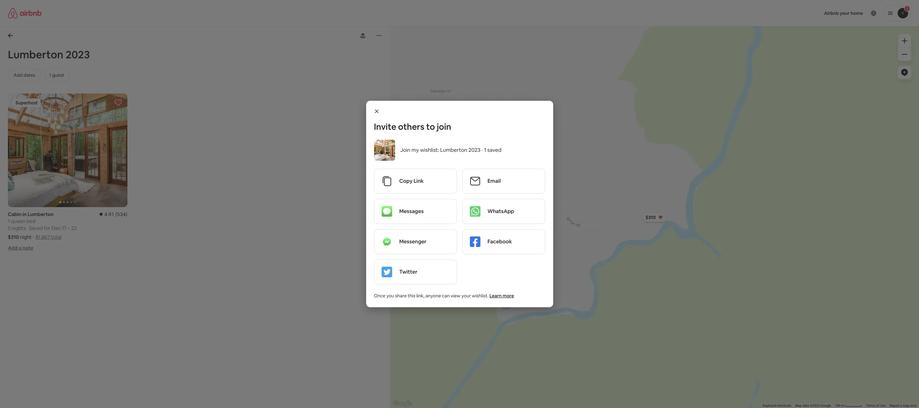 Task type: describe. For each thing, give the bounding box(es) containing it.
add a note
[[8, 245, 33, 251]]

copy
[[399, 178, 413, 185]]

remove from wishlist: cabin in lumberton image
[[114, 98, 122, 106]]

$310 inside cabin in lumberton 1 queen bed 5 nights · saved for dec 17 – 22 $310 night · $1,867 total
[[8, 234, 19, 240]]

100
[[835, 404, 841, 407]]

zoom in image
[[902, 38, 907, 43]]

link,
[[416, 293, 425, 299]]

zoom out image
[[902, 52, 907, 57]]

share dialog
[[366, 101, 553, 307]]

in
[[23, 211, 27, 217]]

5
[[8, 225, 11, 231]]

saved
[[487, 147, 502, 154]]

$1,867 total button
[[35, 234, 62, 240]]

1 inside share dialog
[[484, 147, 486, 154]]

report a map error link
[[890, 404, 917, 407]]

m
[[842, 404, 845, 407]]

invite others to join
[[374, 121, 451, 133]]

terms of use link
[[866, 404, 886, 407]]

messenger link
[[374, 230, 457, 254]]

link
[[414, 178, 424, 185]]

map
[[795, 404, 802, 407]]

nights
[[12, 225, 26, 231]]

join
[[400, 147, 410, 154]]

report a map error
[[890, 404, 917, 407]]

anyone
[[426, 293, 441, 299]]

$310 button
[[643, 213, 667, 222]]

terms of use
[[866, 404, 886, 407]]

learn
[[490, 293, 502, 299]]

join
[[437, 121, 451, 133]]

100 m
[[835, 404, 845, 407]]

a for add
[[19, 245, 21, 251]]

profile element
[[468, 0, 911, 26]]

twitter link
[[374, 260, 457, 284]]

once
[[374, 293, 385, 299]]

queen
[[11, 218, 25, 224]]

keyboard shortcuts button
[[763, 404, 792, 408]]

google
[[821, 404, 831, 407]]

share
[[395, 293, 407, 299]]

4.91
[[104, 211, 114, 217]]

1 inside cabin in lumberton 1 queen bed 5 nights · saved for dec 17 – 22 $310 night · $1,867 total
[[8, 218, 10, 224]]

22
[[71, 225, 77, 231]]

data
[[803, 404, 809, 407]]

can
[[442, 293, 450, 299]]

add a place to the map image
[[901, 69, 909, 76]]

email link
[[463, 169, 545, 194]]

$1,867
[[35, 234, 50, 240]]

17
[[62, 225, 67, 231]]

for
[[44, 225, 51, 231]]

lumberton inside cabin in lumberton 1 queen bed 5 nights · saved for dec 17 – 22 $310 night · $1,867 total
[[28, 211, 54, 217]]

bed
[[26, 218, 36, 224]]

map data ©2023 google
[[795, 404, 831, 407]]

©2023
[[810, 404, 820, 407]]

0 horizontal spatial 2023
[[66, 48, 90, 61]]

whatsapp link
[[463, 199, 545, 224]]

note
[[23, 245, 33, 251]]

my
[[412, 147, 419, 154]]

saved
[[29, 225, 43, 231]]

terms
[[866, 404, 876, 407]]



Task type: vqa. For each thing, say whether or not it's contained in the screenshot.
Add
yes



Task type: locate. For each thing, give the bounding box(es) containing it.
lumberton inside share dialog
[[440, 147, 467, 154]]

google image
[[392, 400, 413, 408]]

4.91 out of 5 average rating,  534 reviews image
[[99, 211, 127, 217]]

email
[[488, 178, 501, 185]]

2023
[[66, 48, 90, 61], [469, 147, 481, 154]]

messages
[[399, 208, 424, 215]]

a right the add
[[19, 245, 21, 251]]

facebook link
[[463, 230, 545, 254]]

error
[[910, 404, 917, 407]]

keyboard shortcuts
[[763, 404, 792, 407]]

2023 inside share dialog
[[469, 147, 481, 154]]

0 vertical spatial lumberton
[[8, 48, 63, 61]]

1 vertical spatial a
[[900, 404, 902, 407]]

more
[[503, 293, 514, 299]]

0 vertical spatial ·
[[482, 147, 483, 154]]

a
[[19, 245, 21, 251], [900, 404, 902, 407]]

this
[[408, 293, 415, 299]]

1 vertical spatial lumberton
[[440, 147, 467, 154]]

copy link
[[399, 178, 424, 185]]

(534)
[[115, 211, 127, 217]]

total
[[51, 234, 62, 240]]

a for report
[[900, 404, 902, 407]]

2 vertical spatial ·
[[33, 234, 34, 240]]

add
[[8, 245, 18, 251]]

to
[[426, 121, 435, 133]]

a left map
[[900, 404, 902, 407]]

night
[[20, 234, 32, 240]]

join my wishlist: lumberton 2023 · 1 saved
[[400, 147, 502, 154]]

1
[[484, 147, 486, 154], [8, 218, 10, 224]]

1 vertical spatial ·
[[27, 225, 28, 231]]

$310 inside button
[[646, 214, 656, 220]]

messenger
[[399, 238, 427, 245]]

lumberton
[[8, 48, 63, 61], [440, 147, 467, 154], [28, 211, 54, 217]]

facebook
[[488, 238, 512, 245]]

$310
[[646, 214, 656, 220], [8, 234, 19, 240]]

1 vertical spatial 2023
[[469, 147, 481, 154]]

group
[[8, 94, 127, 207]]

view
[[451, 293, 461, 299]]

0 horizontal spatial ·
[[27, 225, 28, 231]]

copy link button
[[374, 169, 457, 194]]

shortcuts
[[778, 404, 792, 407]]

of
[[876, 404, 880, 407]]

1 vertical spatial 1
[[8, 218, 10, 224]]

· down bed at bottom left
[[27, 225, 28, 231]]

you
[[386, 293, 394, 299]]

others
[[398, 121, 424, 133]]

0 vertical spatial $310
[[646, 214, 656, 220]]

0 vertical spatial 1
[[484, 147, 486, 154]]

once you share this link, anyone can view your wishlist. learn more
[[374, 293, 514, 299]]

0 horizontal spatial 1
[[8, 218, 10, 224]]

whatsapp
[[488, 208, 514, 215]]

· right night at the left bottom of page
[[33, 234, 34, 240]]

wishlist:
[[420, 147, 439, 154]]

·
[[482, 147, 483, 154], [27, 225, 28, 231], [33, 234, 34, 240]]

map
[[903, 404, 910, 407]]

1 up 5
[[8, 218, 10, 224]]

1 horizontal spatial 2023
[[469, 147, 481, 154]]

0 vertical spatial 2023
[[66, 48, 90, 61]]

report
[[890, 404, 900, 407]]

google map
including 1 saved stay. region
[[321, 0, 919, 408]]

learn more link
[[490, 293, 514, 299]]

your
[[462, 293, 471, 299]]

1 horizontal spatial ·
[[33, 234, 34, 240]]

dec
[[52, 225, 61, 231]]

invite
[[374, 121, 396, 133]]

twitter
[[399, 269, 418, 276]]

1 horizontal spatial 1
[[484, 147, 486, 154]]

2 horizontal spatial ·
[[482, 147, 483, 154]]

1 left saved
[[484, 147, 486, 154]]

2 vertical spatial lumberton
[[28, 211, 54, 217]]

cabin in lumberton 1 queen bed 5 nights · saved for dec 17 – 22 $310 night · $1,867 total
[[8, 211, 77, 240]]

· inside share dialog
[[482, 147, 483, 154]]

keyboard
[[763, 404, 777, 407]]

1 horizontal spatial $310
[[646, 214, 656, 220]]

0 horizontal spatial $310
[[8, 234, 19, 240]]

1 horizontal spatial a
[[900, 404, 902, 407]]

wishlist.
[[472, 293, 489, 299]]

100 m button
[[833, 403, 864, 408]]

add a note button
[[8, 245, 33, 251]]

use
[[880, 404, 886, 407]]

4.91 (534)
[[104, 211, 127, 217]]

0 vertical spatial a
[[19, 245, 21, 251]]

cabin
[[8, 211, 21, 217]]

1 vertical spatial $310
[[8, 234, 19, 240]]

–
[[68, 225, 70, 231]]

messages link
[[374, 199, 457, 224]]

0 horizontal spatial a
[[19, 245, 21, 251]]

· left saved
[[482, 147, 483, 154]]

lumberton 2023
[[8, 48, 90, 61]]



